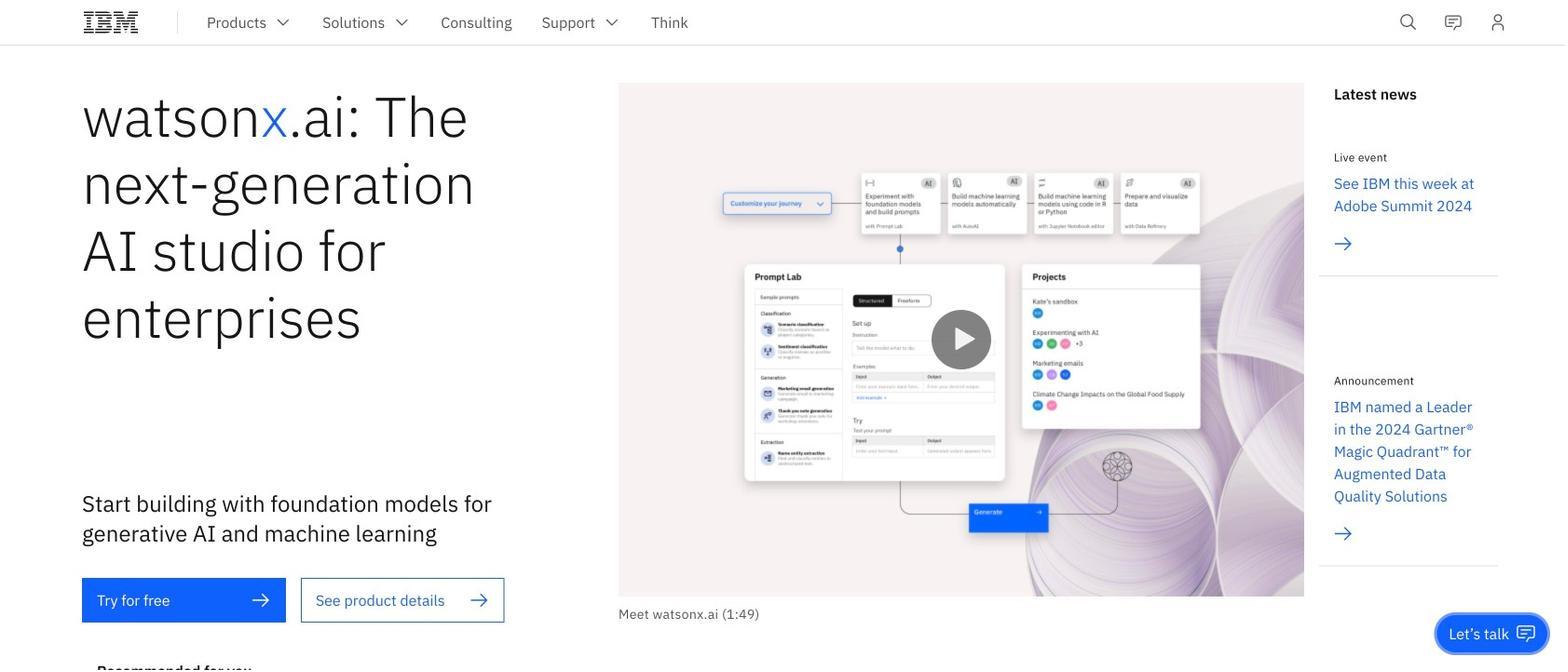 Task type: vqa. For each thing, say whether or not it's contained in the screenshot.
LET'S TALK element
yes



Task type: describe. For each thing, give the bounding box(es) containing it.
let's talk element
[[1449, 624, 1509, 645]]



